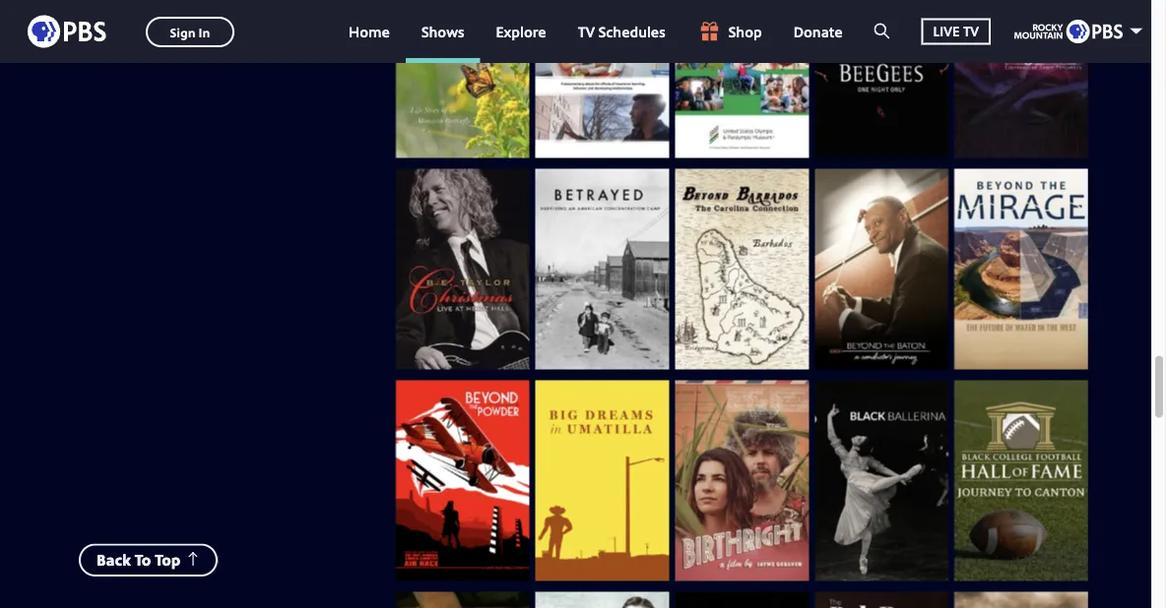 Task type: vqa. For each thing, say whether or not it's contained in the screenshot.
rmpbs image at the top right of page
yes



Task type: locate. For each thing, give the bounding box(es) containing it.
tv
[[578, 21, 595, 41], [963, 22, 979, 41]]

beauty on the wing: life story of the monarch butterfly image
[[396, 0, 530, 158]]

back to top
[[97, 550, 180, 571]]

tv left schedules
[[578, 21, 595, 41]]

tv right live
[[963, 22, 979, 41]]

1 horizontal spatial tv
[[963, 22, 979, 41]]

bombs away: lbj, goldwater and the 1964 campaign that changed it all image
[[955, 592, 1088, 609]]

black college football hall of fame: journey to canton image
[[955, 381, 1088, 581]]

live tv link
[[906, 0, 1007, 63]]

bob dole, italy and world war ii image
[[536, 592, 669, 609]]

bob dylan - live in newport 1963-1965 image
[[675, 592, 809, 609]]

the bob ross experience image
[[815, 592, 949, 609]]

beyond the powder: the legacy of the first women's cross-country air race image
[[396, 381, 530, 581]]

tv schedules link
[[562, 0, 681, 63]]

to
[[135, 550, 151, 571]]

donate link
[[778, 0, 859, 63]]

donate
[[794, 21, 843, 41]]

explore link
[[480, 0, 562, 63]]

beyond the mirage: the future of water in the west image
[[955, 169, 1088, 370]]

bee gees: one night only image
[[815, 0, 949, 158]]

shows
[[421, 21, 464, 41]]

big dreams in umatilla image
[[536, 381, 669, 581]]

explore
[[496, 21, 546, 41]]

beyond the baton: a conductor's journey image
[[815, 169, 949, 370]]

rmpbs image
[[1015, 20, 1123, 43]]

black ballerina image
[[815, 381, 949, 581]]

before stage four: confronting early psychosis image
[[955, 0, 1088, 158]]

pbs image
[[28, 9, 106, 54]]

live
[[933, 22, 960, 41]]



Task type: describe. For each thing, give the bounding box(es) containing it.
birthright image
[[675, 381, 809, 581]]

beyond barbados: the carolina connection image
[[675, 169, 809, 370]]

bloodline image
[[396, 592, 530, 609]]

the b.e. taylor christmas concert image
[[396, 169, 530, 370]]

back
[[97, 550, 131, 571]]

becoming trauma responsive image
[[536, 0, 669, 158]]

0 horizontal spatial tv
[[578, 21, 595, 41]]

search image
[[874, 22, 890, 40]]

live tv
[[933, 22, 979, 41]]

shop
[[729, 21, 762, 41]]

betrayed: surviving an american concentration camp image
[[536, 169, 669, 370]]

tv schedules
[[578, 21, 666, 41]]

shop link
[[681, 0, 778, 63]]

schedules
[[598, 21, 666, 41]]

top
[[155, 550, 180, 571]]

back to top button
[[79, 544, 218, 577]]

shows link
[[406, 0, 480, 63]]

home
[[349, 21, 390, 41]]

becoming your personal best image
[[675, 0, 809, 158]]

home link
[[333, 0, 406, 63]]



